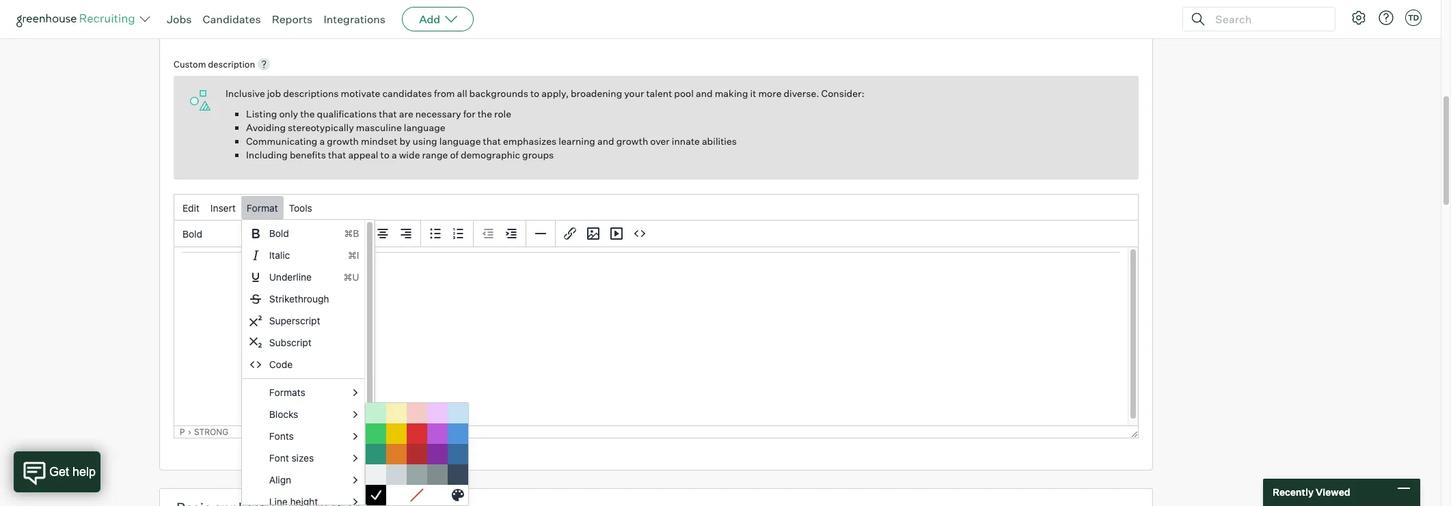 Task type: locate. For each thing, give the bounding box(es) containing it.
0 vertical spatial description
[[208, 13, 280, 30]]

5 toolbar from the left
[[556, 221, 654, 248]]

0 horizontal spatial growth
[[327, 135, 359, 147]]

menu item down tools dropdown button at the left top of the page
[[242, 223, 365, 245]]

0 horizontal spatial and
[[597, 135, 614, 147]]

menu item up underline at the left bottom of the page
[[242, 245, 365, 267]]

post
[[176, 13, 205, 30]]

⌘i
[[348, 250, 359, 261]]

resize image
[[1131, 432, 1138, 438]]

a left wide
[[392, 149, 397, 161]]

that up masculine
[[379, 108, 397, 120]]

2 vertical spatial that
[[328, 149, 346, 161]]

recently viewed
[[1273, 487, 1351, 499]]

code menu item
[[242, 354, 365, 376]]

0 horizontal spatial that
[[328, 149, 346, 161]]

navigation containing p
[[180, 427, 1126, 438]]

broadening
[[571, 88, 622, 99]]

backgrounds
[[469, 88, 528, 99]]

are
[[399, 108, 413, 120]]

1 vertical spatial language
[[439, 135, 481, 147]]

menu item
[[242, 223, 365, 245], [242, 245, 365, 267], [242, 267, 365, 289], [242, 492, 365, 507]]

bold up the italic
[[269, 228, 289, 239]]

p button
[[180, 427, 185, 438]]

1 vertical spatial to
[[380, 149, 390, 161]]

Search text field
[[1212, 9, 1323, 29]]

communicating
[[246, 135, 318, 147]]

job
[[267, 88, 281, 99]]

to left apply,
[[530, 88, 540, 99]]

4 toolbar from the left
[[474, 221, 526, 248]]

bold down edit
[[183, 228, 202, 240]]

and inside listing only the qualifications that are necessary for the role avoiding stereotypically masculine language communicating a growth mindset by using language that emphasizes learning and growth over innate abilities including benefits that appeal to a wide range of demographic groups
[[597, 135, 614, 147]]

3 menu item from the top
[[242, 267, 365, 289]]

subscript
[[269, 337, 312, 349]]

and right learning
[[597, 135, 614, 147]]

navigation
[[180, 427, 1126, 438]]

0 horizontal spatial the
[[300, 108, 315, 120]]

1 vertical spatial and
[[597, 135, 614, 147]]

1 horizontal spatial bold
[[269, 228, 289, 239]]

1 horizontal spatial growth
[[616, 135, 648, 147]]

add button
[[402, 7, 474, 31]]

menu containing bold
[[241, 220, 376, 507]]

1 menu item from the top
[[242, 223, 365, 245]]

0 vertical spatial that
[[379, 108, 397, 120]]

benefits
[[290, 149, 326, 161]]

sizes
[[292, 453, 314, 464]]

1 vertical spatial that
[[483, 135, 501, 147]]

tools button
[[283, 196, 318, 220]]

1 horizontal spatial a
[[392, 149, 397, 161]]

align menu item
[[242, 470, 365, 492]]

toolbar
[[269, 221, 345, 248], [345, 221, 421, 248], [421, 221, 474, 248], [474, 221, 526, 248], [556, 221, 654, 248]]

bold button
[[177, 222, 266, 246]]

language up using
[[404, 122, 445, 133]]

the right only
[[300, 108, 315, 120]]

menu item down align
[[242, 492, 365, 507]]

0 vertical spatial to
[[530, 88, 540, 99]]

wide
[[399, 149, 420, 161]]

language
[[404, 122, 445, 133], [439, 135, 481, 147]]

abilities
[[702, 135, 737, 147]]

of
[[450, 149, 459, 161]]

description
[[208, 13, 280, 30], [208, 59, 255, 70]]

groups
[[522, 149, 554, 161]]

necessary
[[415, 108, 461, 120]]

menu
[[241, 220, 376, 507]]

0 vertical spatial and
[[696, 88, 713, 99]]

growth left "over"
[[616, 135, 648, 147]]

code
[[269, 359, 293, 371]]

and
[[696, 88, 713, 99], [597, 135, 614, 147]]

underline
[[269, 272, 312, 283]]

growth up appeal
[[327, 135, 359, 147]]

0 vertical spatial a
[[320, 135, 325, 147]]

innate
[[672, 135, 700, 147]]

menu bar containing edit
[[174, 195, 1138, 222]]

that left appeal
[[328, 149, 346, 161]]

pool
[[674, 88, 694, 99]]

superscript
[[269, 315, 320, 327]]

0 horizontal spatial bold
[[183, 228, 202, 240]]

1 horizontal spatial the
[[478, 108, 492, 120]]

formats
[[269, 387, 305, 399]]

2 menu item from the top
[[242, 245, 365, 267]]

blocks
[[269, 409, 298, 421]]

descriptions
[[283, 88, 339, 99]]

0 horizontal spatial a
[[320, 135, 325, 147]]

growth
[[327, 135, 359, 147], [616, 135, 648, 147]]

to
[[530, 88, 540, 99], [380, 149, 390, 161]]

that
[[379, 108, 397, 120], [483, 135, 501, 147], [328, 149, 346, 161]]

that up demographic
[[483, 135, 501, 147]]

2 description from the top
[[208, 59, 255, 70]]

2 horizontal spatial that
[[483, 135, 501, 147]]

menu item up strikethrough
[[242, 267, 365, 289]]

motivate
[[341, 88, 380, 99]]

1 horizontal spatial to
[[530, 88, 540, 99]]

to down mindset
[[380, 149, 390, 161]]

the
[[300, 108, 315, 120], [478, 108, 492, 120]]

edit
[[183, 202, 200, 214]]

emphasizes
[[503, 135, 557, 147]]

1 horizontal spatial that
[[379, 108, 397, 120]]

1 horizontal spatial and
[[696, 88, 713, 99]]

2 bold from the left
[[183, 228, 202, 240]]

language up of
[[439, 135, 481, 147]]

a down stereotypically
[[320, 135, 325, 147]]

1 vertical spatial a
[[392, 149, 397, 161]]

2 growth from the left
[[616, 135, 648, 147]]

radio item
[[366, 403, 386, 424], [386, 403, 407, 424], [407, 403, 427, 424], [427, 403, 448, 424], [448, 403, 468, 424], [366, 424, 386, 444], [386, 424, 407, 444], [407, 424, 427, 444], [427, 424, 448, 444], [448, 424, 468, 444], [366, 444, 386, 465], [386, 444, 407, 465], [407, 444, 427, 465], [427, 444, 448, 465], [448, 444, 468, 465], [366, 465, 386, 485], [386, 465, 407, 485], [407, 465, 427, 485], [427, 465, 448, 485], [448, 465, 468, 485], [366, 485, 386, 506], [386, 485, 407, 506], [407, 485, 427, 506]]

0 horizontal spatial to
[[380, 149, 390, 161]]

bold
[[269, 228, 289, 239], [183, 228, 202, 240]]

remove color image
[[409, 487, 425, 504]]

⌘b
[[344, 228, 359, 239]]

the right for
[[478, 108, 492, 120]]

custom color image
[[450, 487, 466, 504]]

menu item containing underline
[[242, 267, 365, 289]]

edit button
[[177, 196, 205, 220]]

and right the pool at the top
[[696, 88, 713, 99]]

1 vertical spatial description
[[208, 59, 255, 70]]

custom
[[174, 59, 206, 70]]

a
[[320, 135, 325, 147], [392, 149, 397, 161]]

stereotypically
[[288, 122, 354, 133]]

over
[[650, 135, 670, 147]]

›
[[188, 427, 191, 438]]

inclusive job descriptions motivate candidates from all backgrounds to apply, broadening your talent pool and making it more diverse. consider:
[[226, 88, 865, 99]]

insert button
[[205, 196, 241, 220]]

inclusive
[[226, 88, 265, 99]]

integrations link
[[324, 12, 386, 26]]

1 description from the top
[[208, 13, 280, 30]]

post description
[[176, 13, 280, 30]]

talent
[[646, 88, 672, 99]]

menu bar
[[174, 195, 1138, 222]]



Task type: vqa. For each thing, say whether or not it's contained in the screenshot.
4th toolbar
yes



Task type: describe. For each thing, give the bounding box(es) containing it.
strikethrough menu item
[[242, 289, 365, 311]]

add
[[419, 12, 440, 26]]

2 the from the left
[[478, 108, 492, 120]]

format
[[247, 202, 278, 214]]

italic
[[269, 250, 290, 261]]

p
[[180, 427, 185, 438]]

font sizes
[[269, 453, 314, 464]]

jobs
[[167, 12, 192, 26]]

it
[[750, 88, 756, 99]]

including
[[246, 149, 288, 161]]

strikethrough
[[269, 293, 329, 305]]

0 vertical spatial language
[[404, 122, 445, 133]]

blocks menu item
[[242, 404, 365, 426]]

integrations
[[324, 12, 386, 26]]

demographic
[[461, 149, 520, 161]]

range
[[422, 149, 448, 161]]

1 toolbar from the left
[[269, 221, 345, 248]]

listing
[[246, 108, 277, 120]]

menu item containing italic
[[242, 245, 365, 267]]

td button
[[1403, 7, 1425, 29]]

4 menu item from the top
[[242, 492, 365, 507]]

format button
[[241, 196, 283, 220]]

consider:
[[821, 88, 865, 99]]

all
[[457, 88, 467, 99]]

p › strong
[[180, 427, 228, 438]]

font
[[269, 453, 289, 464]]

bold inside "popup button"
[[183, 228, 202, 240]]

⌘u
[[344, 272, 359, 283]]

2 toolbar from the left
[[345, 221, 421, 248]]

more
[[758, 88, 782, 99]]

strong button
[[194, 427, 228, 438]]

3 toolbar from the left
[[421, 221, 474, 248]]

black image
[[368, 487, 384, 504]]

fonts
[[269, 431, 294, 442]]

td
[[1408, 13, 1419, 23]]

masculine
[[356, 122, 402, 133]]

diverse.
[[784, 88, 819, 99]]

menu item containing bold
[[242, 223, 365, 245]]

appeal
[[348, 149, 378, 161]]

role
[[494, 108, 511, 120]]

candidates
[[203, 12, 261, 26]]

1 bold from the left
[[269, 228, 289, 239]]

only
[[279, 108, 298, 120]]

apply,
[[542, 88, 569, 99]]

font sizes menu item
[[242, 448, 365, 470]]

superscript menu item
[[242, 311, 365, 332]]

subscript menu item
[[242, 332, 365, 354]]

formats menu item
[[242, 382, 365, 404]]

for
[[463, 108, 476, 120]]

avoiding
[[246, 122, 286, 133]]

to inside listing only the qualifications that are necessary for the role avoiding stereotypically masculine language communicating a growth mindset by using language that emphasizes learning and growth over innate abilities including benefits that appeal to a wide range of demographic groups
[[380, 149, 390, 161]]

bold group
[[174, 220, 1138, 248]]

learning
[[559, 135, 595, 147]]

description for custom description
[[208, 59, 255, 70]]

mindset
[[361, 135, 398, 147]]

description for post description
[[208, 13, 280, 30]]

align
[[269, 475, 291, 486]]

configure image
[[1351, 10, 1367, 26]]

qualifications
[[317, 108, 377, 120]]

by
[[400, 135, 411, 147]]

from
[[434, 88, 455, 99]]

1 growth from the left
[[327, 135, 359, 147]]

td button
[[1406, 10, 1422, 26]]

listing only the qualifications that are necessary for the role avoiding stereotypically masculine language communicating a growth mindset by using language that emphasizes learning and growth over innate abilities including benefits that appeal to a wide range of demographic groups
[[246, 108, 737, 161]]

your
[[624, 88, 644, 99]]

tools
[[289, 202, 312, 214]]

custom description
[[174, 59, 255, 70]]

making
[[715, 88, 748, 99]]

viewed
[[1316, 487, 1351, 499]]

strong
[[194, 427, 228, 438]]

recently
[[1273, 487, 1314, 499]]

fonts menu item
[[242, 426, 365, 448]]

greenhouse recruiting image
[[16, 11, 139, 27]]

candidates link
[[203, 12, 261, 26]]

jobs link
[[167, 12, 192, 26]]

reports
[[272, 12, 313, 26]]

candidates
[[382, 88, 432, 99]]

reports link
[[272, 12, 313, 26]]

1 the from the left
[[300, 108, 315, 120]]

insert
[[210, 202, 236, 214]]

using
[[413, 135, 437, 147]]



